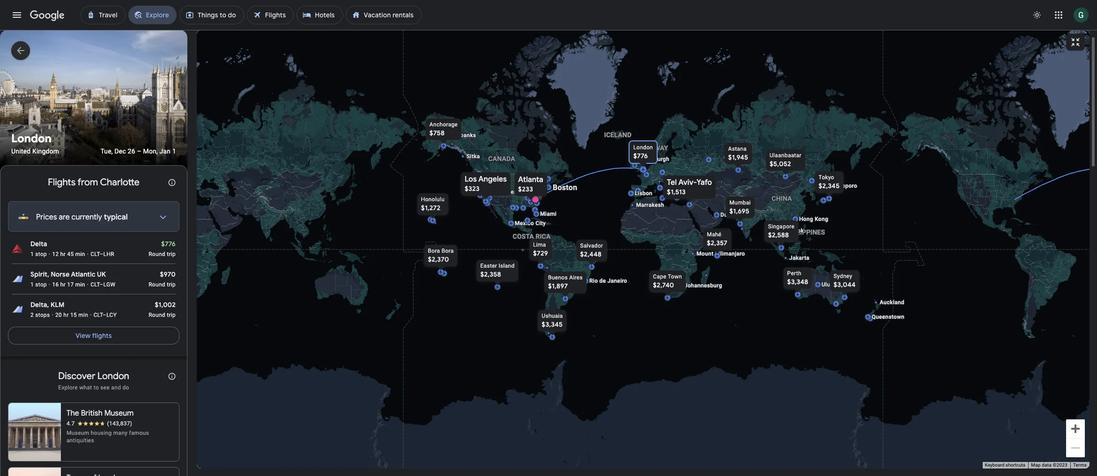 Task type: describe. For each thing, give the bounding box(es) containing it.
clt for klm
[[94, 312, 103, 319]]

lima
[[533, 242, 546, 248]]

mahé $2,357
[[707, 231, 728, 247]]

london $776
[[634, 144, 653, 160]]

miami
[[540, 211, 557, 217]]

museum inside museum housing many famous antiquities
[[67, 430, 89, 437]]

spirit, norse atlantic uk
[[30, 270, 106, 279]]

astana
[[729, 146, 747, 152]]

london for london
[[11, 132, 51, 146]]

trip for $776
[[167, 251, 176, 258]]

easter island $2,358
[[481, 263, 515, 279]]

change appearance image
[[1026, 4, 1049, 26]]

ushuaia $3,345
[[542, 313, 563, 329]]

mumbai $1,695
[[730, 199, 751, 215]]

singapore
[[769, 223, 795, 230]]

discover
[[58, 371, 95, 382]]

45
[[67, 251, 74, 258]]

15
[[70, 312, 77, 319]]

– for $1,002
[[103, 312, 106, 319]]

delta, klm image
[[12, 304, 23, 315]]

astana $1,945
[[729, 146, 749, 161]]

1 horizontal spatial london
[[98, 371, 129, 382]]

to
[[94, 385, 99, 391]]

mahé
[[707, 231, 722, 238]]

1 bora from the left
[[428, 248, 440, 254]]

town
[[668, 273, 682, 280]]

0 vertical spatial clt
[[91, 251, 100, 258]]

tokyo $2,345
[[819, 174, 840, 190]]

$729
[[533, 249, 548, 258]]

 image for delta
[[87, 251, 89, 258]]

london for london $776
[[634, 144, 653, 151]]

 image for spirit, norse atlantic uk
[[87, 281, 89, 289]]

3044 US dollars text field
[[834, 281, 856, 289]]

776 US dollars text field
[[634, 152, 648, 160]]

$2,448
[[581, 250, 602, 258]]

$1,002 round trip
[[149, 301, 176, 319]]

map data ©2023
[[1032, 463, 1068, 468]]

buenos aires $1,897
[[548, 274, 583, 290]]

stops
[[35, 312, 50, 319]]

view smaller map image
[[1071, 37, 1082, 48]]

2 bora from the left
[[442, 248, 454, 254]]

tel
[[667, 178, 677, 187]]

$776 inside london $776
[[634, 152, 648, 160]]

explore what to see and do
[[58, 385, 129, 391]]

– for $970
[[100, 282, 103, 288]]

$1,945
[[729, 153, 749, 161]]

rica
[[536, 233, 551, 240]]

view flights
[[76, 332, 112, 340]]

mumbai
[[730, 199, 751, 206]]

norway
[[641, 144, 668, 152]]

rio
[[590, 278, 598, 284]]

uk
[[97, 270, 106, 279]]

norse
[[51, 270, 70, 279]]

janeiro
[[608, 278, 628, 284]]

round for $970
[[149, 282, 165, 288]]

– right '26'
[[137, 148, 141, 155]]

cape
[[653, 273, 667, 280]]

states)
[[89, 461, 111, 470]]

iceland
[[605, 131, 632, 139]]

4.7 out of 5 stars from 143,837 reviews image
[[67, 420, 132, 428]]

trip for $1,002
[[167, 312, 176, 319]]

main menu image
[[11, 9, 22, 21]]

dec
[[115, 148, 126, 155]]

united
[[11, 148, 31, 155]]

758 US dollars text field
[[430, 129, 445, 137]]

flights
[[92, 332, 112, 340]]

4.7
[[67, 421, 75, 427]]

970 US dollars text field
[[160, 270, 176, 279]]

233 US dollars text field
[[518, 185, 533, 193]]

$776 inside $776 round trip
[[161, 240, 176, 248]]

marrakesh
[[637, 202, 665, 208]]

3348 US dollars text field
[[788, 278, 809, 286]]

(united
[[65, 461, 88, 470]]

clt for norse
[[91, 282, 100, 288]]

min for spirit, norse atlantic uk
[[75, 282, 85, 288]]

2
[[30, 312, 34, 319]]

philippines
[[786, 229, 826, 236]]

ulaanbaatar
[[770, 152, 802, 159]]

hr for delta
[[60, 251, 66, 258]]

2 vertical spatial hr
[[63, 312, 69, 319]]

explore
[[58, 385, 78, 391]]

delta
[[30, 240, 47, 248]]

keyboard shortcuts button
[[986, 463, 1026, 469]]

singapore $2,588
[[769, 223, 795, 239]]

charlotte
[[100, 177, 140, 188]]

easter
[[481, 263, 497, 269]]

los angeles $323
[[465, 175, 507, 193]]

1 about these results image from the top
[[161, 172, 183, 194]]

– for $776
[[100, 251, 103, 258]]

view
[[76, 332, 91, 340]]

tue, dec 26 – mon, jan 1
[[100, 148, 176, 155]]

5052 US dollars text field
[[770, 160, 792, 168]]

typical
[[104, 213, 128, 222]]

angeles
[[479, 175, 507, 184]]

atlantic
[[71, 270, 96, 279]]

sydney
[[834, 273, 853, 280]]

(143,837)
[[107, 421, 132, 427]]

aviv-
[[679, 178, 697, 187]]

sydney $3,044
[[834, 273, 856, 289]]

costa
[[513, 233, 534, 240]]

776 US dollars text field
[[161, 240, 176, 248]]

min for delta
[[75, 251, 85, 258]]

lcy
[[106, 312, 117, 319]]

round for $776
[[149, 251, 165, 258]]

venice
[[664, 178, 682, 185]]

housing
[[91, 430, 112, 437]]

see
[[100, 385, 110, 391]]

famous
[[129, 430, 149, 437]]

flights
[[48, 177, 76, 188]]

12
[[52, 251, 59, 258]]

terms
[[1074, 463, 1087, 468]]

$2,370
[[428, 255, 449, 264]]



Task type: vqa. For each thing, say whether or not it's contained in the screenshot.


Task type: locate. For each thing, give the bounding box(es) containing it.
2 vertical spatial trip
[[167, 312, 176, 319]]

$758
[[430, 129, 445, 137]]

$1,513
[[667, 188, 686, 196]]

1 stop for spirit, norse atlantic uk
[[30, 282, 47, 288]]

0 vertical spatial 1 stop
[[30, 251, 47, 258]]

sitka
[[467, 153, 480, 160]]

hr
[[60, 251, 66, 258], [60, 282, 66, 288], [63, 312, 69, 319]]

klm
[[51, 301, 65, 309]]

1 vertical spatial museum
[[67, 430, 89, 437]]

aires
[[570, 274, 583, 281]]

stop for spirit, norse atlantic uk
[[35, 282, 47, 288]]

anchorage
[[430, 121, 458, 128]]

1 trip from the top
[[167, 251, 176, 258]]

 image left 20
[[52, 312, 53, 319]]

navigate back image
[[11, 41, 30, 60]]

2740 US dollars text field
[[653, 281, 674, 289]]

0 vertical spatial trip
[[167, 251, 176, 258]]

tue,
[[100, 148, 113, 155]]

2358 US dollars text field
[[481, 270, 501, 279]]

round down the $1,002
[[149, 312, 165, 319]]

 image left clt – lhr
[[87, 251, 89, 258]]

clt – lgw
[[91, 282, 116, 288]]

honolulu $1,272
[[421, 196, 445, 212]]

many
[[113, 430, 128, 437]]

min right 17
[[75, 282, 85, 288]]

johannesburg
[[685, 282, 723, 289]]

round inside $1,002 round trip
[[149, 312, 165, 319]]

keyboard shortcuts
[[986, 463, 1026, 468]]

1 horizontal spatial $776
[[634, 152, 648, 160]]

$970 round trip
[[149, 270, 176, 288]]

data
[[1043, 463, 1052, 468]]

1 for spirit, norse atlantic uk
[[30, 282, 34, 288]]

ulaanbaatar $5,052
[[770, 152, 802, 168]]

0 horizontal spatial museum
[[67, 430, 89, 437]]

kilimanjaro
[[715, 251, 745, 257]]

loading results progress bar
[[0, 30, 1098, 32]]

1 down delta
[[30, 251, 34, 258]]

london inside the map region
[[634, 144, 653, 151]]

1 vertical spatial $776
[[161, 240, 176, 248]]

terms link
[[1074, 463, 1087, 468]]

map region
[[164, 10, 1098, 477]]

round down $776 text box on the left bottom of page
[[149, 251, 165, 258]]

round inside $776 round trip
[[149, 251, 165, 258]]

3 round from the top
[[149, 312, 165, 319]]

clt left lcy
[[94, 312, 103, 319]]

min right 45 in the bottom left of the page
[[75, 251, 85, 258]]

city
[[536, 220, 546, 227]]

london
[[11, 132, 51, 146], [634, 144, 653, 151], [98, 371, 129, 382]]

0 vertical spatial stop
[[35, 251, 47, 258]]

clt
[[91, 251, 100, 258], [91, 282, 100, 288], [94, 312, 103, 319]]

3345 US dollars text field
[[542, 320, 563, 329]]

16
[[52, 282, 59, 288]]

perth
[[788, 270, 802, 277]]

stop for delta
[[35, 251, 47, 258]]

0 horizontal spatial $776
[[161, 240, 176, 248]]

round down "970 us dollars" text field
[[149, 282, 165, 288]]

1 vertical spatial about these results image
[[161, 366, 183, 388]]

more details image
[[152, 206, 174, 229]]

are
[[59, 213, 70, 222]]

2 vertical spatial  image
[[52, 312, 53, 319]]

1 vertical spatial round
[[149, 282, 165, 288]]

0 vertical spatial hr
[[60, 251, 66, 258]]

0 horizontal spatial london
[[11, 132, 51, 146]]

$1,695
[[730, 207, 750, 215]]

$776 round trip
[[149, 240, 176, 258]]

museum up (143,837)
[[104, 409, 134, 419]]

$3,348
[[788, 278, 809, 286]]

– up uk in the left of the page
[[100, 251, 103, 258]]

1 stop for delta
[[30, 251, 47, 258]]

flights from charlotte
[[48, 177, 140, 188]]

1 right jan on the top left
[[172, 148, 176, 155]]

$970
[[160, 270, 176, 279]]

1 vertical spatial trip
[[167, 282, 176, 288]]

mount
[[697, 251, 714, 257]]

1 stop
[[30, 251, 47, 258], [30, 282, 47, 288]]

1 horizontal spatial museum
[[104, 409, 134, 419]]

0 vertical spatial $776
[[634, 152, 648, 160]]

729 US dollars text field
[[533, 249, 548, 258]]

lisbon
[[635, 190, 653, 197]]

$1,897
[[548, 282, 568, 290]]

20
[[55, 312, 62, 319]]

museum housing many famous antiquities
[[67, 430, 149, 444]]

1 vertical spatial  image
[[87, 281, 89, 289]]

bora bora $2,370
[[428, 248, 454, 264]]

london up and
[[98, 371, 129, 382]]

salvador $2,448
[[581, 243, 603, 258]]

1 down spirit,
[[30, 282, 34, 288]]

usd button
[[126, 458, 164, 473]]

$2,345
[[819, 182, 840, 190]]

min
[[75, 251, 85, 258], [75, 282, 85, 288], [78, 312, 88, 319]]

0 vertical spatial round
[[149, 251, 165, 258]]

trip for $970
[[167, 282, 176, 288]]

clt – lhr
[[91, 251, 114, 258]]

trip down the $1,002
[[167, 312, 176, 319]]

auckland
[[880, 299, 905, 306]]

1272 US dollars text field
[[421, 204, 441, 212]]

2357 US dollars text field
[[707, 239, 728, 247]]

2 vertical spatial clt
[[94, 312, 103, 319]]

what
[[79, 385, 92, 391]]

2 vertical spatial min
[[78, 312, 88, 319]]

china
[[772, 195, 792, 202]]

0 vertical spatial  image
[[87, 251, 89, 258]]

1 vertical spatial clt
[[91, 282, 100, 288]]

trip inside $970 round trip
[[167, 282, 176, 288]]

the
[[67, 409, 79, 419]]

trip down "970 us dollars" text field
[[167, 282, 176, 288]]

1002 US dollars text field
[[155, 301, 176, 309]]

from
[[78, 177, 98, 188]]

2448 US dollars text field
[[581, 250, 602, 258]]

$2,588
[[769, 231, 789, 239]]

clt left lhr
[[91, 251, 100, 258]]

0 vertical spatial museum
[[104, 409, 134, 419]]

hr left 17
[[60, 282, 66, 288]]

museum up antiquities
[[67, 430, 89, 437]]

trip
[[167, 251, 176, 258], [167, 282, 176, 288], [167, 312, 176, 319]]

2 horizontal spatial london
[[634, 144, 653, 151]]

2 trip from the top
[[167, 282, 176, 288]]

0 horizontal spatial bora
[[428, 248, 440, 254]]

stop down spirit,
[[35, 282, 47, 288]]

3 trip from the top
[[167, 312, 176, 319]]

0 vertical spatial 1
[[172, 148, 176, 155]]

british
[[81, 409, 103, 419]]

1 stop down spirit,
[[30, 282, 47, 288]]

fairbanks
[[450, 132, 476, 139]]

and
[[111, 385, 121, 391]]

dubai
[[721, 212, 736, 218]]

$2,358
[[481, 270, 501, 279]]

1945 US dollars text field
[[729, 153, 749, 161]]

1 vertical spatial hr
[[60, 282, 66, 288]]

mon,
[[143, 148, 158, 155]]

1 stop down delta
[[30, 251, 47, 258]]

16 hr 17 min
[[52, 282, 85, 288]]

2345 US dollars text field
[[819, 182, 840, 190]]

hr left 15
[[63, 312, 69, 319]]

1 vertical spatial 1
[[30, 251, 34, 258]]

trip down $776 text box on the left bottom of page
[[167, 251, 176, 258]]

keyboard
[[986, 463, 1005, 468]]

2 vertical spatial round
[[149, 312, 165, 319]]

min right 15
[[78, 312, 88, 319]]

trip inside $1,002 round trip
[[167, 312, 176, 319]]

12 hr 45 min
[[52, 251, 85, 258]]

round for $1,002
[[149, 312, 165, 319]]

ushuaia
[[542, 313, 563, 319]]

1695 US dollars text field
[[730, 207, 750, 215]]

london up 776 us dollars text box at right top
[[634, 144, 653, 151]]

round inside $970 round trip
[[149, 282, 165, 288]]

2 1 stop from the top
[[30, 282, 47, 288]]

bora
[[428, 248, 440, 254], [442, 248, 454, 254]]

1513 US dollars text field
[[667, 188, 686, 196]]

boston
[[553, 183, 578, 192]]

discover london
[[58, 371, 129, 382]]

17
[[67, 282, 74, 288]]

stop down delta
[[35, 251, 47, 258]]

trip inside $776 round trip
[[167, 251, 176, 258]]

hr left 45 in the bottom left of the page
[[60, 251, 66, 258]]

currently
[[72, 213, 102, 222]]

1 1 stop from the top
[[30, 251, 47, 258]]

1 for delta
[[30, 251, 34, 258]]

2 vertical spatial 1
[[30, 282, 34, 288]]

– up flights
[[103, 312, 106, 319]]

323 US dollars text field
[[465, 184, 480, 193]]

spirit, norse atlantic uk image
[[12, 274, 23, 285]]

clt down uk in the left of the page
[[91, 282, 100, 288]]

united kingdom
[[11, 148, 59, 155]]

uluru
[[822, 281, 836, 288]]

0 vertical spatial about these results image
[[161, 172, 183, 194]]

costa rica
[[513, 233, 551, 240]]

1897 US dollars text field
[[548, 282, 568, 290]]

2588 US dollars text field
[[769, 231, 789, 239]]

bangkok
[[781, 228, 804, 234]]

1 horizontal spatial bora
[[442, 248, 454, 254]]

0 vertical spatial min
[[75, 251, 85, 258]]

2370 US dollars text field
[[428, 255, 449, 264]]

2 round from the top
[[149, 282, 165, 288]]

hr for spirit, norse atlantic uk
[[60, 282, 66, 288]]

delta image
[[12, 243, 23, 254]]

mexico city
[[515, 220, 546, 227]]

the british museum
[[67, 409, 134, 419]]

london up united kingdom
[[11, 132, 51, 146]]

1 stop from the top
[[35, 251, 47, 258]]

– down uk in the left of the page
[[100, 282, 103, 288]]

$3,044
[[834, 281, 856, 289]]

island
[[499, 263, 515, 269]]

los
[[465, 175, 477, 184]]

1 round from the top
[[149, 251, 165, 258]]

2 stop from the top
[[35, 282, 47, 288]]

2 stops
[[30, 312, 50, 319]]

1 vertical spatial 1 stop
[[30, 282, 47, 288]]

hong
[[800, 216, 814, 222]]

athens
[[679, 191, 697, 198]]

map
[[1032, 463, 1041, 468]]

$233
[[518, 185, 533, 193]]

tel aviv-yafo $1,513
[[667, 178, 713, 196]]

1 vertical spatial stop
[[35, 282, 47, 288]]

lhr
[[103, 251, 114, 258]]

about these results image
[[161, 172, 183, 194], [161, 366, 183, 388]]

 image down the atlantic at the left bottom of page
[[87, 281, 89, 289]]

 image
[[87, 251, 89, 258], [87, 281, 89, 289], [52, 312, 53, 319]]

2 about these results image from the top
[[161, 366, 183, 388]]

1 vertical spatial min
[[75, 282, 85, 288]]

seattle
[[484, 174, 503, 181]]

$776
[[634, 152, 648, 160], [161, 240, 176, 248]]

jan
[[160, 148, 171, 155]]



